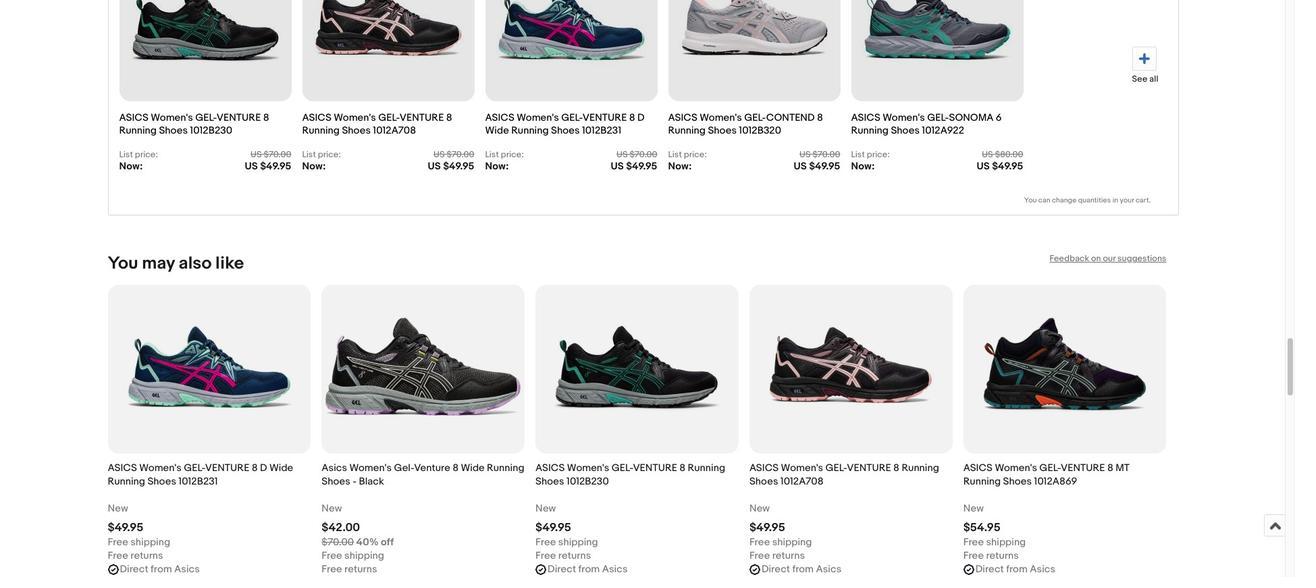 Task type: locate. For each thing, give the bounding box(es) containing it.
cart.
[[1136, 196, 1151, 205]]

1 horizontal spatial new text field
[[536, 503, 556, 516]]

5 list price: from the left
[[851, 149, 890, 160]]

free
[[108, 536, 128, 549], [536, 536, 556, 549], [750, 536, 770, 549], [964, 536, 984, 549], [108, 550, 128, 563], [322, 550, 342, 563], [536, 550, 556, 563], [750, 550, 770, 563], [964, 550, 984, 563], [322, 563, 342, 576]]

3 us $70.00 from the left
[[617, 149, 658, 160]]

1 free returns text field from the left
[[108, 550, 163, 563]]

direct from asics
[[120, 563, 200, 576], [548, 563, 628, 576], [762, 563, 842, 576], [976, 563, 1056, 576]]

list price: for asics women's gel-venture 8 running shoes 1012a708
[[302, 149, 341, 160]]

list price:
[[119, 149, 158, 160], [302, 149, 341, 160], [485, 149, 524, 160], [668, 149, 707, 160], [851, 149, 890, 160]]

0 horizontal spatial asics women's gel-venture 8 d wide running shoes 1012b231
[[108, 462, 293, 489]]

4 direct from asics from the left
[[976, 563, 1056, 576]]

1 horizontal spatial d
[[638, 112, 645, 124]]

now: for asics women's gel-sonoma 6 running shoes 1012a922
[[851, 160, 875, 173]]

new text field for asics women's gel-venture 8 mt running shoes 1012a869
[[964, 503, 984, 516]]

1012b230 inside asics women's gel-venture 8   running shoes 1012b230
[[567, 476, 609, 489]]

1012b230 for asics women's gel-venture 8 running shoes 1012b230
[[190, 124, 232, 137]]

shoes inside asics women's gel-venture 8   running shoes 1012a708
[[750, 476, 779, 489]]

new text field for asics women's gel-venture 8   running shoes 1012a708
[[750, 503, 770, 516]]

direct for 1012a708
[[762, 563, 790, 576]]

us $49.95 for asics women's gel-sonoma 6 running shoes 1012a922
[[977, 160, 1024, 173]]

price: for asics women's gel-venture 8 d wide running shoes 1012b231
[[501, 149, 524, 160]]

free returns text field for 1012b230
[[536, 550, 591, 563]]

$49.95 text field
[[108, 522, 143, 535], [536, 522, 571, 535]]

1 vertical spatial you
[[108, 253, 138, 274]]

direct for running
[[120, 563, 148, 576]]

us $70.00
[[251, 149, 291, 160], [434, 149, 475, 160], [617, 149, 658, 160], [800, 149, 841, 160]]

returns inside new $54.95 free shipping free returns
[[987, 550, 1019, 563]]

5 price: from the left
[[867, 149, 890, 160]]

asics women's gel-venture 8 running shoes 1012a708
[[302, 112, 452, 137]]

direct for shoes
[[976, 563, 1004, 576]]

1 vertical spatial 1012a708
[[781, 476, 824, 489]]

shipping inside new $54.95 free shipping free returns
[[987, 536, 1026, 549]]

2 horizontal spatial free returns text field
[[750, 550, 805, 563]]

now: for asics women's gel-venture 8 running shoes 1012a708
[[302, 160, 326, 173]]

1012b230
[[190, 124, 232, 137], [567, 476, 609, 489]]

you
[[1025, 196, 1037, 205], [108, 253, 138, 274]]

gel- inside asics women's gel-venture 8   running shoes 1012b230
[[612, 462, 633, 475]]

2 from from the left
[[579, 563, 600, 576]]

asics inside "asics women's gel-venture 8 running shoes 1012a708"
[[302, 112, 332, 124]]

direct inside direct from asics text field
[[548, 563, 576, 576]]

returns for 1012b230
[[559, 550, 591, 563]]

women's inside 'asics women's gel-contend 8 running shoes 1012b320'
[[700, 112, 742, 124]]

contend
[[767, 112, 815, 124]]

women's inside asics women's gel-venture 8 wide running shoes - black
[[350, 462, 392, 475]]

4 from from the left
[[1007, 563, 1028, 576]]

Free shipping text field
[[108, 536, 170, 550], [536, 536, 598, 550], [964, 536, 1026, 550], [322, 550, 384, 563]]

list price: for asics women's gel-sonoma 6 running shoes 1012a922
[[851, 149, 890, 160]]

asics inside text field
[[602, 563, 628, 576]]

1 horizontal spatial $49.95 text field
[[536, 522, 571, 535]]

you left the may
[[108, 253, 138, 274]]

previous price $70.00 40% off text field
[[322, 536, 394, 550]]

asics for asics women's gel-venture 8   running shoes 1012b230
[[602, 563, 628, 576]]

4 now: from the left
[[668, 160, 692, 173]]

asics for asics women's gel-venture 8 d wide running shoes 1012b231
[[174, 563, 200, 576]]

asics for asics women's gel-venture 8 mt running shoes 1012a869
[[1030, 563, 1056, 576]]

direct
[[120, 563, 148, 576], [548, 563, 576, 576], [762, 563, 790, 576], [976, 563, 1004, 576]]

new inside new $54.95 free shipping free returns
[[964, 503, 984, 516]]

1 price: from the left
[[135, 149, 158, 160]]

new $49.95 free shipping free returns
[[108, 503, 170, 563], [536, 503, 598, 563], [750, 503, 812, 563]]

1 vertical spatial 1012b231
[[179, 476, 218, 489]]

list for asics women's gel-venture 8 d wide running shoes 1012b231
[[485, 149, 499, 160]]

1 horizontal spatial 1012a708
[[781, 476, 824, 489]]

running inside asics women's gel-venture 8   running shoes 1012a708
[[902, 462, 940, 475]]

3 new from the left
[[536, 503, 556, 516]]

list for asics women's gel-contend 8 running shoes 1012b320
[[668, 149, 682, 160]]

1 new text field from the left
[[322, 503, 342, 516]]

4 new from the left
[[750, 503, 770, 516]]

you left can
[[1025, 196, 1037, 205]]

0 horizontal spatial d
[[260, 462, 267, 475]]

now: for asics women's gel-venture 8 d wide running shoes 1012b231
[[485, 160, 509, 173]]

2 price: from the left
[[318, 149, 341, 160]]

5 new from the left
[[964, 503, 984, 516]]

list for asics women's gel-venture 8 running shoes 1012a708
[[302, 149, 316, 160]]

8 inside asics women's gel-venture 8 running shoes 1012b230
[[263, 112, 269, 124]]

5 list from the left
[[851, 149, 865, 160]]

new text field for $49.95
[[536, 503, 556, 516]]

-
[[353, 476, 357, 489]]

off
[[381, 536, 394, 549]]

new inside the new $42.00 $70.00 40% off free shipping free returns
[[322, 503, 342, 516]]

shipping
[[131, 536, 170, 549], [559, 536, 598, 549], [773, 536, 812, 549], [987, 536, 1026, 549], [345, 550, 384, 563]]

2 us $70.00 from the left
[[434, 149, 475, 160]]

1 direct from the left
[[120, 563, 148, 576]]

2 list from the left
[[302, 149, 316, 160]]

shoes inside asics women's gel-venture 8 running shoes 1012b230
[[159, 124, 188, 137]]

0 vertical spatial 1012a708
[[373, 124, 416, 137]]

gel- inside asics women's gel-venture 8   running shoes 1012a708
[[826, 462, 847, 475]]

New text field
[[108, 503, 128, 516], [750, 503, 770, 516], [964, 503, 984, 516]]

0 horizontal spatial free returns text field
[[322, 563, 377, 577]]

8 inside "asics women's gel-venture 8 running shoes 1012a708"
[[446, 112, 452, 124]]

you for you can change quantities in your cart.
[[1025, 196, 1037, 205]]

new for asics women's gel-venture 8   running shoes 1012b230
[[536, 503, 556, 516]]

1012b230 inside asics women's gel-venture 8 running shoes 1012b230
[[190, 124, 232, 137]]

list for asics women's gel-sonoma 6 running shoes 1012a922
[[851, 149, 865, 160]]

see all
[[1132, 74, 1159, 85]]

Free returns text field
[[108, 550, 163, 563], [964, 550, 1019, 563]]

1 list price: from the left
[[119, 149, 158, 160]]

us
[[251, 149, 262, 160], [434, 149, 445, 160], [617, 149, 628, 160], [800, 149, 811, 160], [982, 149, 993, 160], [245, 160, 258, 173], [428, 160, 441, 173], [611, 160, 624, 173], [794, 160, 807, 173], [977, 160, 990, 173]]

4 price: from the left
[[684, 149, 707, 160]]

2 new $49.95 free shipping free returns from the left
[[536, 503, 598, 563]]

wide inside asics women's gel-venture 8 wide running shoes - black
[[461, 462, 485, 475]]

0 horizontal spatial new text field
[[322, 503, 342, 516]]

0 horizontal spatial new $49.95 free shipping free returns
[[108, 503, 170, 563]]

list
[[119, 149, 133, 160], [302, 149, 316, 160], [485, 149, 499, 160], [668, 149, 682, 160], [851, 149, 865, 160]]

us $49.95
[[245, 160, 291, 173], [428, 160, 475, 173], [611, 160, 658, 173], [794, 160, 841, 173], [977, 160, 1024, 173]]

1 horizontal spatial 1012b230
[[567, 476, 609, 489]]

women's
[[151, 112, 193, 124], [334, 112, 376, 124], [517, 112, 559, 124], [700, 112, 742, 124], [883, 112, 925, 124], [139, 462, 182, 475], [350, 462, 392, 475], [567, 462, 610, 475], [781, 462, 824, 475], [995, 462, 1038, 475]]

asics women's gel-contend 8 running shoes 1012b320 link
[[668, 105, 841, 149]]

1 list from the left
[[119, 149, 133, 160]]

3 us $49.95 from the left
[[611, 160, 658, 173]]

new for asics women's gel-venture 8 d wide running shoes 1012b231
[[108, 503, 128, 516]]

asics women's gel-sonoma 6 running shoes 1012a922
[[851, 112, 1002, 137]]

shoes inside "asics women's gel-venture 8 running shoes 1012a708"
[[342, 124, 371, 137]]

shipping for 1012a708
[[773, 536, 812, 549]]

1 vertical spatial 1012b230
[[567, 476, 609, 489]]

us $70.00 for asics women's gel-venture 8 running shoes 1012a708
[[434, 149, 475, 160]]

returns
[[131, 550, 163, 563], [559, 550, 591, 563], [773, 550, 805, 563], [987, 550, 1019, 563], [345, 563, 377, 576]]

women's inside asics women's gel-venture 8   running shoes 1012a708
[[781, 462, 824, 475]]

new $49.95 free shipping free returns for 1012b230
[[536, 503, 598, 563]]

you may also like
[[108, 253, 244, 274]]

running inside 'asics women's gel-sonoma 6 running shoes 1012a922'
[[851, 124, 889, 137]]

gel-
[[195, 112, 217, 124], [378, 112, 400, 124], [561, 112, 583, 124], [745, 112, 767, 124], [928, 112, 949, 124], [184, 462, 205, 475], [612, 462, 633, 475], [826, 462, 847, 475], [1040, 462, 1061, 475]]

shoes inside asics women's gel-venture 8 wide running shoes - black
[[322, 476, 351, 489]]

0 horizontal spatial 1012a708
[[373, 124, 416, 137]]

1012a708 inside "asics women's gel-venture 8 running shoes 1012a708"
[[373, 124, 416, 137]]

gel-
[[394, 462, 414, 475]]

1 direct from asics text field from the left
[[120, 563, 200, 577]]

1012a708 inside asics women's gel-venture 8   running shoes 1012a708
[[781, 476, 824, 489]]

1 now: from the left
[[119, 160, 143, 173]]

asics women's gel-sonoma 6 running shoes 1012a922 link
[[851, 105, 1024, 149]]

2 horizontal spatial new $49.95 free shipping free returns
[[750, 503, 812, 563]]

2 new text field from the left
[[536, 503, 556, 516]]

d
[[638, 112, 645, 124], [260, 462, 267, 475]]

1 horizontal spatial 1012b231
[[582, 124, 622, 137]]

5 now: from the left
[[851, 160, 875, 173]]

2 horizontal spatial new text field
[[964, 503, 984, 516]]

4 list from the left
[[668, 149, 682, 160]]

4 list price: from the left
[[668, 149, 707, 160]]

us $49.95 for asics women's gel-venture 8 running shoes 1012a708
[[428, 160, 475, 173]]

from inside text field
[[579, 563, 600, 576]]

3 list from the left
[[485, 149, 499, 160]]

1012a708
[[373, 124, 416, 137], [781, 476, 824, 489]]

1 horizontal spatial you
[[1025, 196, 1037, 205]]

price: for asics women's gel-sonoma 6 running shoes 1012a922
[[867, 149, 890, 160]]

4 us $70.00 from the left
[[800, 149, 841, 160]]

1 new from the left
[[108, 503, 128, 516]]

0 horizontal spatial $49.95 text field
[[108, 522, 143, 535]]

3 direct from the left
[[762, 563, 790, 576]]

3 new $49.95 free shipping free returns from the left
[[750, 503, 812, 563]]

asics women's gel-venture 8 d wide running shoes 1012b231
[[485, 112, 645, 137], [108, 462, 293, 489]]

price:
[[135, 149, 158, 160], [318, 149, 341, 160], [501, 149, 524, 160], [684, 149, 707, 160], [867, 149, 890, 160]]

1 horizontal spatial new $49.95 free shipping free returns
[[536, 503, 598, 563]]

0 horizontal spatial direct from asics text field
[[120, 563, 200, 577]]

5 us $49.95 from the left
[[977, 160, 1024, 173]]

new text field for $42.00
[[322, 503, 342, 516]]

running inside asics women's gel-venture 8 running shoes 1012b230
[[119, 124, 157, 137]]

2 us $49.95 from the left
[[428, 160, 475, 173]]

your
[[1120, 196, 1135, 205]]

1 horizontal spatial asics women's gel-venture 8 d wide running shoes 1012b231
[[485, 112, 645, 137]]

now: for asics women's gel-venture 8 running shoes 1012b230
[[119, 160, 143, 173]]

3 list price: from the left
[[485, 149, 524, 160]]

us $80.00
[[982, 149, 1024, 160]]

1 from from the left
[[151, 563, 172, 576]]

2 now: from the left
[[302, 160, 326, 173]]

us $49.95 for asics women's gel-venture 8 running shoes 1012b230
[[245, 160, 291, 173]]

direct from asics for running
[[120, 563, 200, 576]]

3 from from the left
[[793, 563, 814, 576]]

new
[[108, 503, 128, 516], [322, 503, 342, 516], [536, 503, 556, 516], [750, 503, 770, 516], [964, 503, 984, 516]]

1 us $70.00 from the left
[[251, 149, 291, 160]]

running inside asics women's gel-venture 8 wide running shoes - black
[[487, 462, 525, 475]]

8 inside asics women's gel-venture 8   running shoes 1012b230
[[680, 462, 686, 475]]

asics women's gel-venture 8 wide running shoes - black
[[322, 462, 525, 489]]

$80.00
[[995, 149, 1024, 160]]

0 horizontal spatial free returns text field
[[108, 550, 163, 563]]

change
[[1052, 196, 1077, 205]]

shoes inside asics women's gel-venture 8   running shoes 1012b230
[[536, 476, 565, 489]]

1 us $49.95 from the left
[[245, 160, 291, 173]]

shipping for running
[[131, 536, 170, 549]]

running inside 'asics women's gel-contend 8 running shoes 1012b320'
[[668, 124, 706, 137]]

gel- inside asics women's gel-venture 8 running shoes 1012b230
[[195, 112, 217, 124]]

40%
[[356, 536, 379, 549]]

direct from asics text field for 1012a708
[[762, 563, 842, 577]]

$70.00 for asics women's gel-contend 8 running shoes 1012b320
[[813, 149, 841, 160]]

running
[[119, 124, 157, 137], [302, 124, 340, 137], [511, 124, 549, 137], [668, 124, 706, 137], [851, 124, 889, 137], [487, 462, 525, 475], [688, 462, 726, 475], [902, 462, 940, 475], [108, 476, 145, 489], [964, 476, 1001, 489]]

2 horizontal spatial direct from asics text field
[[976, 563, 1056, 577]]

8 inside asics women's gel-venture 8 mt running shoes 1012a869
[[1108, 462, 1114, 475]]

venture inside asics women's gel-venture 8 running shoes 1012b230
[[217, 112, 261, 124]]

asics women's gel-venture 8 d wide running shoes 1012b231 inside asics women's gel-venture 8 d wide running shoes 1012b231 link
[[485, 112, 645, 137]]

venture inside asics women's gel-venture 8   running shoes 1012a708
[[847, 462, 891, 475]]

0 vertical spatial asics women's gel-venture 8 d wide running shoes 1012b231
[[485, 112, 645, 137]]

2 new text field from the left
[[750, 503, 770, 516]]

$42.00
[[322, 522, 360, 535]]

1 new $49.95 free shipping free returns from the left
[[108, 503, 170, 563]]

from for shoes
[[1007, 563, 1028, 576]]

returns inside the new $42.00 $70.00 40% off free shipping free returns
[[345, 563, 377, 576]]

0 vertical spatial you
[[1025, 196, 1037, 205]]

Direct from Asics text field
[[120, 563, 200, 577], [762, 563, 842, 577], [976, 563, 1056, 577]]

asics women's gel-venture 8 running shoes 1012a708 link
[[302, 105, 475, 149]]

1 new text field from the left
[[108, 503, 128, 516]]

asics women's gel-contend 8 running shoes 1012b320
[[668, 112, 823, 137]]

asics
[[119, 112, 149, 124], [302, 112, 332, 124], [485, 112, 515, 124], [668, 112, 698, 124], [851, 112, 881, 124], [108, 462, 137, 475], [536, 462, 565, 475], [750, 462, 779, 475], [964, 462, 993, 475]]

0 horizontal spatial 1012b231
[[179, 476, 218, 489]]

can
[[1039, 196, 1051, 205]]

2 new from the left
[[322, 503, 342, 516]]

us $70.00 for asics women's gel-contend 8 running shoes 1012b320
[[800, 149, 841, 160]]

1 horizontal spatial direct from asics text field
[[762, 563, 842, 577]]

1 direct from asics from the left
[[120, 563, 200, 576]]

3 price: from the left
[[501, 149, 524, 160]]

0 vertical spatial 1012b230
[[190, 124, 232, 137]]

asics for asics women's gel-venture 8   running shoes 1012a708
[[816, 563, 842, 576]]

1 $49.95 text field from the left
[[108, 522, 143, 535]]

3 new text field from the left
[[964, 503, 984, 516]]

new $54.95 free shipping free returns
[[964, 503, 1026, 563]]

Direct from Asics text field
[[548, 563, 628, 577]]

us $70.00 for asics women's gel-venture 8 running shoes 1012b230
[[251, 149, 291, 160]]

2 direct from the left
[[548, 563, 576, 576]]

4 us $49.95 from the left
[[794, 160, 841, 173]]

1 horizontal spatial new text field
[[750, 503, 770, 516]]

$70.00
[[264, 149, 291, 160], [447, 149, 475, 160], [630, 149, 658, 160], [813, 149, 841, 160], [322, 536, 354, 549]]

us $49.95 for asics women's gel-venture 8 d wide running shoes 1012b231
[[611, 160, 658, 173]]

2 direct from asics from the left
[[548, 563, 628, 576]]

now:
[[119, 160, 143, 173], [302, 160, 326, 173], [485, 160, 509, 173], [668, 160, 692, 173], [851, 160, 875, 173]]

1 horizontal spatial wide
[[461, 462, 485, 475]]

0 horizontal spatial new text field
[[108, 503, 128, 516]]

1 horizontal spatial free returns text field
[[964, 550, 1019, 563]]

1 vertical spatial d
[[260, 462, 267, 475]]

0 vertical spatial d
[[638, 112, 645, 124]]

3 direct from asics from the left
[[762, 563, 842, 576]]

list
[[108, 274, 1178, 578]]

3 now: from the left
[[485, 160, 509, 173]]

4 direct from the left
[[976, 563, 1004, 576]]

wide
[[485, 124, 509, 137], [269, 462, 293, 475], [461, 462, 485, 475]]

asics
[[322, 462, 347, 475], [174, 563, 200, 576], [602, 563, 628, 576], [816, 563, 842, 576], [1030, 563, 1056, 576]]

0 horizontal spatial you
[[108, 253, 138, 274]]

1 horizontal spatial free returns text field
[[536, 550, 591, 563]]

women's inside "asics women's gel-venture 8 running shoes 1012a708"
[[334, 112, 376, 124]]

running inside asics women's gel-venture 8   running shoes 1012b230
[[688, 462, 726, 475]]

from
[[151, 563, 172, 576], [579, 563, 600, 576], [793, 563, 814, 576], [1007, 563, 1028, 576]]

2 list price: from the left
[[302, 149, 341, 160]]

0 horizontal spatial 1012b230
[[190, 124, 232, 137]]

1012b231
[[582, 124, 622, 137], [179, 476, 218, 489]]

2 free returns text field from the left
[[964, 550, 1019, 563]]

$49.95
[[260, 160, 291, 173], [443, 160, 475, 173], [626, 160, 658, 173], [809, 160, 841, 173], [992, 160, 1024, 173], [108, 522, 143, 535], [536, 522, 571, 535], [750, 522, 785, 535]]

new $49.95 free shipping free returns for 1012a708
[[750, 503, 812, 563]]

3 direct from asics text field from the left
[[976, 563, 1056, 577]]

may
[[142, 253, 175, 274]]

venture
[[217, 112, 261, 124], [400, 112, 444, 124], [583, 112, 627, 124], [205, 462, 250, 475], [633, 462, 678, 475], [847, 462, 891, 475], [1061, 462, 1105, 475]]

New text field
[[322, 503, 342, 516], [536, 503, 556, 516]]

in
[[1113, 196, 1119, 205]]

Free returns text field
[[536, 550, 591, 563], [750, 550, 805, 563], [322, 563, 377, 577]]

shoes
[[159, 124, 188, 137], [342, 124, 371, 137], [551, 124, 580, 137], [708, 124, 737, 137], [891, 124, 920, 137], [148, 476, 176, 489], [322, 476, 351, 489], [536, 476, 565, 489], [750, 476, 779, 489], [1003, 476, 1032, 489]]

returns for running
[[131, 550, 163, 563]]

2 $49.95 text field from the left
[[536, 522, 571, 535]]

suggestions
[[1118, 253, 1167, 264]]

price: for asics women's gel-venture 8 running shoes 1012b230
[[135, 149, 158, 160]]

8
[[263, 112, 269, 124], [446, 112, 452, 124], [629, 112, 635, 124], [817, 112, 823, 124], [252, 462, 258, 475], [453, 462, 459, 475], [680, 462, 686, 475], [894, 462, 900, 475], [1108, 462, 1114, 475]]

2 direct from asics text field from the left
[[762, 563, 842, 577]]



Task type: vqa. For each thing, say whether or not it's contained in the screenshot.
first from from left
yes



Task type: describe. For each thing, give the bounding box(es) containing it.
venture
[[414, 462, 450, 475]]

direct for 1012b230
[[548, 563, 576, 576]]

from for 1012a708
[[793, 563, 814, 576]]

feedback on our suggestions link
[[1050, 253, 1167, 264]]

asics inside asics women's gel-venture 8   running shoes 1012a708
[[750, 462, 779, 475]]

shoes inside 'asics women's gel-contend 8 running shoes 1012b320'
[[708, 124, 737, 137]]

$54.95
[[964, 522, 1001, 535]]

new text field for asics women's gel-venture 8 d wide running shoes 1012b231
[[108, 503, 128, 516]]

asics women's gel-venture 8 mt running shoes 1012a869
[[964, 462, 1130, 489]]

$49.95 text field for 1012b230
[[536, 522, 571, 535]]

0 horizontal spatial wide
[[269, 462, 293, 475]]

also
[[179, 253, 212, 274]]

venture inside asics women's gel-venture 8   running shoes 1012b230
[[633, 462, 678, 475]]

asics women's gel-venture 8 running shoes 1012b230
[[119, 112, 269, 137]]

returns for shoes
[[987, 550, 1019, 563]]

shoes inside asics women's gel-venture 8 mt running shoes 1012a869
[[1003, 476, 1032, 489]]

running inside "asics women's gel-venture 8 running shoes 1012a708"
[[302, 124, 340, 137]]

free returns text field for 1012a708
[[750, 550, 805, 563]]

list containing $49.95
[[108, 274, 1178, 578]]

d inside "list"
[[260, 462, 267, 475]]

$70.00 for asics women's gel-venture 8 running shoes 1012a708
[[447, 149, 475, 160]]

feedback
[[1050, 253, 1090, 264]]

list for asics women's gel-venture 8 running shoes 1012b230
[[119, 149, 133, 160]]

direct from asics text field for shoes
[[976, 563, 1056, 577]]

see all link
[[1132, 47, 1159, 85]]

direct from asics text field for running
[[120, 563, 200, 577]]

all
[[1150, 74, 1159, 85]]

sonoma
[[949, 112, 994, 124]]

from for running
[[151, 563, 172, 576]]

mt
[[1116, 462, 1130, 475]]

price: for asics women's gel-contend 8 running shoes 1012b320
[[684, 149, 707, 160]]

0 vertical spatial 1012b231
[[582, 124, 622, 137]]

2 horizontal spatial wide
[[485, 124, 509, 137]]

asics inside asics women's gel-venture 8   running shoes 1012b230
[[536, 462, 565, 475]]

asics inside asics women's gel-venture 8 running shoes 1012b230
[[119, 112, 149, 124]]

you can change quantities in your cart.
[[1025, 196, 1151, 205]]

shipping for shoes
[[987, 536, 1026, 549]]

now: for asics women's gel-contend 8 running shoes 1012b320
[[668, 160, 692, 173]]

1012a922
[[922, 124, 965, 137]]

women's inside 'asics women's gel-sonoma 6 running shoes 1012a922'
[[883, 112, 925, 124]]

shipping inside the new $42.00 $70.00 40% off free shipping free returns
[[345, 550, 384, 563]]

1 vertical spatial asics women's gel-venture 8 d wide running shoes 1012b231
[[108, 462, 293, 489]]

price: for asics women's gel-venture 8 running shoes 1012a708
[[318, 149, 341, 160]]

free returns text field for $49.95
[[108, 550, 163, 563]]

new for asics women's gel-venture 8 mt running shoes 1012a869
[[964, 503, 984, 516]]

8 inside asics women's gel-venture 8 wide running shoes - black
[[453, 462, 459, 475]]

direct from asics for shoes
[[976, 563, 1056, 576]]

new $42.00 $70.00 40% off free shipping free returns
[[322, 503, 394, 576]]

gel- inside "asics women's gel-venture 8 running shoes 1012a708"
[[378, 112, 400, 124]]

from for 1012b230
[[579, 563, 600, 576]]

$54.95 text field
[[964, 522, 1001, 535]]

like
[[216, 253, 244, 274]]

free shipping text field for running
[[108, 536, 170, 550]]

gel- inside 'asics women's gel-sonoma 6 running shoes 1012a922'
[[928, 112, 949, 124]]

$49.95 text field for running
[[108, 522, 143, 535]]

gel- inside 'asics women's gel-contend 8 running shoes 1012b320'
[[745, 112, 767, 124]]

1012a869
[[1035, 476, 1078, 489]]

us $70.00 for asics women's gel-venture 8 d wide running shoes 1012b231
[[617, 149, 658, 160]]

asics inside 'asics women's gel-contend 8 running shoes 1012b320'
[[668, 112, 698, 124]]

1012b231 inside "list"
[[179, 476, 218, 489]]

asics inside asics women's gel-venture 8 wide running shoes - black
[[322, 462, 347, 475]]

new $49.95 free shipping free returns for running
[[108, 503, 170, 563]]

asics women's gel-venture 8   running shoes 1012b230
[[536, 462, 726, 489]]

asics inside 'asics women's gel-sonoma 6 running shoes 1012a922'
[[851, 112, 881, 124]]

you for you may also like
[[108, 253, 138, 274]]

venture inside asics women's gel-venture 8 mt running shoes 1012a869
[[1061, 462, 1105, 475]]

see
[[1132, 74, 1148, 85]]

black
[[359, 476, 384, 489]]

free returns text field for $54.95
[[964, 550, 1019, 563]]

venture inside "asics women's gel-venture 8 running shoes 1012a708"
[[400, 112, 444, 124]]

our
[[1103, 253, 1116, 264]]

feedback on our suggestions
[[1050, 253, 1167, 264]]

us $49.95 for asics women's gel-contend 8 running shoes 1012b320
[[794, 160, 841, 173]]

asics inside asics women's gel-venture 8 mt running shoes 1012a869
[[964, 462, 993, 475]]

list price: for asics women's gel-contend 8 running shoes 1012b320
[[668, 149, 707, 160]]

on
[[1092, 253, 1101, 264]]

$70.00 for asics women's gel-venture 8 running shoes 1012b230
[[264, 149, 291, 160]]

1012b320
[[739, 124, 782, 137]]

women's inside asics women's gel-venture 8 mt running shoes 1012a869
[[995, 462, 1038, 475]]

$70.00 for asics women's gel-venture 8 d wide running shoes 1012b231
[[630, 149, 658, 160]]

6
[[996, 112, 1002, 124]]

$42.00 text field
[[322, 522, 360, 535]]

returns for 1012a708
[[773, 550, 805, 563]]

1012a708 for asics women's gel-venture 8 running shoes 1012a708
[[373, 124, 416, 137]]

new for asics women's gel-venture 8   running shoes 1012a708
[[750, 503, 770, 516]]

new for asics women's gel-venture 8 wide running shoes - black
[[322, 503, 342, 516]]

direct from asics for 1012a708
[[762, 563, 842, 576]]

direct from asics for 1012b230
[[548, 563, 628, 576]]

women's inside asics women's gel-venture 8 running shoes 1012b230
[[151, 112, 193, 124]]

$70.00 inside the new $42.00 $70.00 40% off free shipping free returns
[[322, 536, 354, 549]]

$49.95 text field
[[750, 522, 785, 535]]

8 inside asics women's gel-venture 8   running shoes 1012a708
[[894, 462, 900, 475]]

free shipping text field for shoes
[[964, 536, 1026, 550]]

asics women's gel-venture 8 d wide running shoes 1012b231 link
[[485, 105, 658, 149]]

running inside asics women's gel-venture 8 mt running shoes 1012a869
[[964, 476, 1001, 489]]

free shipping text field for 1012b230
[[536, 536, 598, 550]]

8 inside 'asics women's gel-contend 8 running shoes 1012b320'
[[817, 112, 823, 124]]

women's inside asics women's gel-venture 8   running shoes 1012b230
[[567, 462, 610, 475]]

gel- inside asics women's gel-venture 8 mt running shoes 1012a869
[[1040, 462, 1061, 475]]

quantities
[[1079, 196, 1111, 205]]

Free shipping text field
[[750, 536, 812, 550]]

asics women's gel-venture 8   running shoes 1012a708
[[750, 462, 940, 489]]

list price: for asics women's gel-venture 8 d wide running shoes 1012b231
[[485, 149, 524, 160]]

shoes inside 'asics women's gel-sonoma 6 running shoes 1012a922'
[[891, 124, 920, 137]]

shipping for 1012b230
[[559, 536, 598, 549]]

list price: for asics women's gel-venture 8 running shoes 1012b230
[[119, 149, 158, 160]]

asics women's gel-venture 8 running shoes 1012b230 link
[[119, 105, 291, 149]]

1012b230 for asics women's gel-venture 8   running shoes 1012b230
[[567, 476, 609, 489]]

1012a708 for asics women's gel-venture 8   running shoes 1012a708
[[781, 476, 824, 489]]



